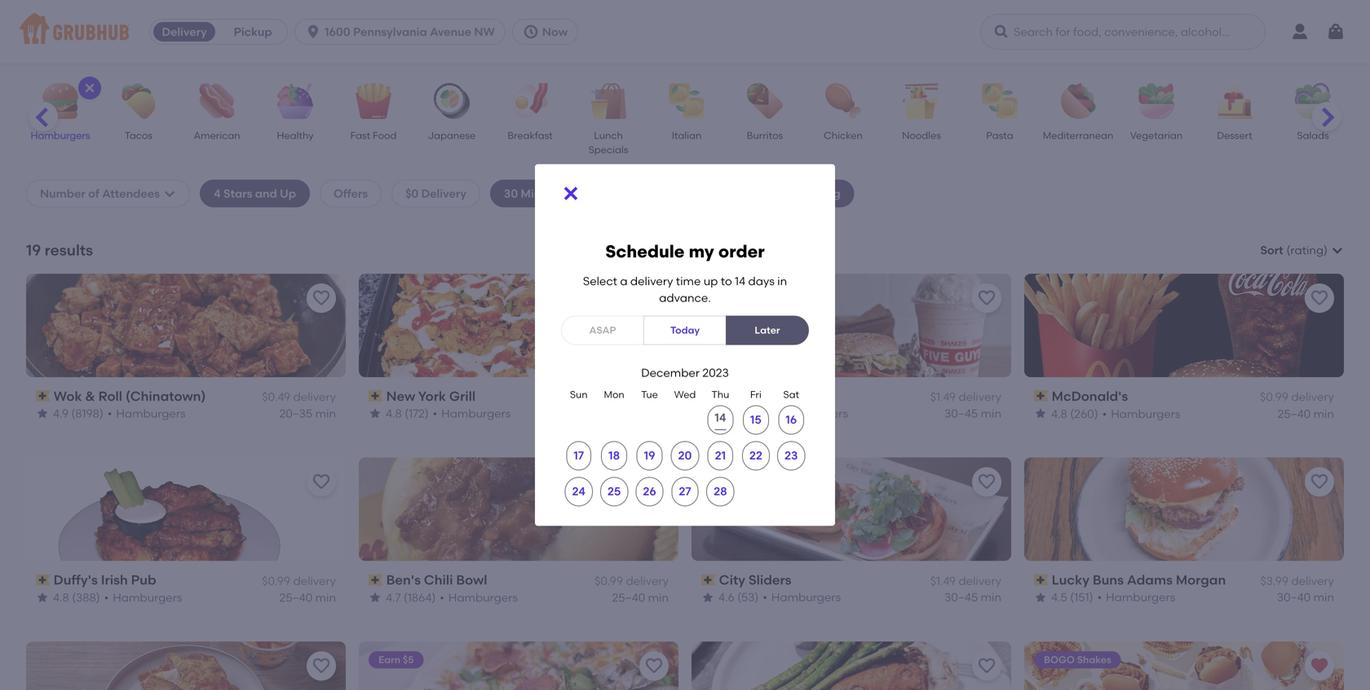 Task type: describe. For each thing, give the bounding box(es) containing it.
select
[[583, 274, 617, 288]]

sun
[[570, 389, 588, 401]]

4 stars and up
[[214, 187, 296, 200]]

27
[[679, 485, 691, 499]]

star icon image for lucky buns adams morgan
[[1034, 592, 1047, 605]]

roll
[[98, 388, 122, 404]]

specials
[[589, 144, 628, 156]]

$0.99 delivery for mcdonald's
[[1260, 390, 1334, 404]]

• for wok
[[108, 407, 112, 421]]

up
[[280, 187, 296, 200]]

earn $5
[[378, 655, 414, 666]]

italian
[[672, 130, 702, 142]]

york
[[418, 388, 446, 404]]

svg image left less
[[561, 184, 581, 204]]

25–40 min for duffy's irish pub
[[279, 591, 336, 605]]

tacos image
[[110, 83, 167, 119]]

4.5
[[1051, 591, 1068, 605]]

ben's
[[386, 573, 421, 589]]

schedule my order
[[605, 241, 765, 262]]

delivery inside button
[[162, 25, 207, 39]]

min for lucky buns adams morgan
[[1314, 591, 1334, 605]]

• hamburgers down the grill
[[433, 407, 511, 421]]

tue
[[641, 389, 658, 401]]

19 for 19
[[644, 449, 655, 463]]

• hamburgers for ben's
[[440, 591, 518, 605]]

25–40 for ben's chili bowl
[[612, 591, 645, 605]]

$0.99 delivery for ben's chili bowl
[[595, 575, 669, 588]]

26 button
[[636, 477, 664, 507]]

20
[[678, 449, 692, 463]]

(805)
[[737, 407, 766, 421]]

lucky
[[1052, 573, 1090, 589]]

min for five guys
[[981, 407, 1002, 421]]

$0.99 delivery for duffy's irish pub
[[262, 575, 336, 588]]

duffy's
[[54, 573, 98, 589]]

(chinatown)
[[126, 388, 206, 404]]

days
[[748, 274, 775, 288]]

subscription pass image for five guys
[[701, 391, 716, 402]]

delivery for duffy's irish pub
[[293, 575, 336, 588]]

december 2023
[[641, 366, 729, 380]]

healthy
[[277, 130, 314, 142]]

city
[[719, 573, 745, 589]]

saved restaurant button
[[1305, 652, 1334, 682]]

ben's chili bowl
[[386, 573, 487, 589]]

• hamburgers for lucky
[[1097, 591, 1176, 605]]

new
[[386, 388, 415, 404]]

30–45 for city sliders
[[945, 591, 978, 605]]

min for mcdonald's
[[1314, 407, 1334, 421]]

subscription pass image for city sliders
[[701, 575, 716, 586]]

delivery for wok & roll (chinatown)
[[293, 390, 336, 404]]

svg image right attendees
[[163, 187, 176, 200]]

$1.49 for city sliders
[[930, 575, 956, 588]]

asap button
[[561, 316, 644, 345]]

city sliders
[[719, 573, 792, 589]]

20–35 min
[[279, 407, 336, 421]]

minutes
[[521, 187, 565, 200]]

hamburgers image
[[32, 83, 89, 119]]

$0.99 for duffy's irish pub
[[262, 575, 290, 588]]

star icon image left 4.8 (172)
[[369, 407, 382, 420]]

28 button
[[706, 477, 735, 507]]

delivery for ben's chili bowl
[[626, 575, 669, 588]]

4.9
[[53, 407, 69, 421]]

noodles image
[[893, 83, 950, 119]]

hamburgers down the grill
[[441, 407, 511, 421]]

vegetarian
[[1130, 130, 1183, 142]]

$0
[[405, 187, 419, 200]]

noodles
[[902, 130, 941, 142]]

25–40 min for ben's chili bowl
[[612, 591, 669, 605]]

• hamburgers for city
[[763, 591, 841, 605]]

salads
[[1297, 130, 1329, 142]]

salads image
[[1285, 83, 1342, 119]]

japanese
[[428, 130, 476, 142]]

star icon image for duffy's irish pub
[[36, 592, 49, 605]]

4.8 for mcdonald's
[[1051, 407, 1068, 421]]

$5
[[403, 655, 414, 666]]

up
[[704, 274, 718, 288]]

healthy image
[[267, 83, 324, 119]]

30
[[504, 187, 518, 200]]

subscription pass image for duffy's irish pub
[[36, 575, 50, 586]]

hamburgers down hamburgers image
[[31, 130, 90, 142]]

chicken image
[[815, 83, 872, 119]]

burritos image
[[737, 83, 794, 119]]

vegetarian image
[[1128, 83, 1185, 119]]

4.8 (388)
[[53, 591, 100, 605]]

23
[[785, 449, 798, 463]]

17
[[574, 449, 584, 463]]

thu
[[712, 389, 729, 401]]

19 for 19 results
[[26, 242, 41, 259]]

lunch specials image
[[580, 83, 637, 119]]

15
[[750, 413, 762, 427]]

earn
[[378, 655, 400, 666]]

breakfast
[[508, 130, 553, 142]]

catering
[[791, 187, 841, 200]]

30 minutes or less
[[504, 187, 606, 200]]

save this restaurant image for wok & roll (chinatown)
[[312, 289, 331, 308]]

17 button
[[566, 441, 591, 471]]

in
[[777, 274, 787, 288]]

dessert
[[1217, 130, 1253, 142]]

svg image up the pasta image
[[993, 24, 1010, 40]]

schedule
[[605, 241, 685, 262]]

subscription pass image for wok & roll (chinatown)
[[36, 391, 50, 402]]

breakfast image
[[502, 83, 559, 119]]

min for wok & roll (chinatown)
[[315, 407, 336, 421]]

later
[[755, 325, 780, 336]]

new york grill
[[386, 388, 476, 404]]

$3.99 delivery
[[1261, 575, 1334, 588]]

4
[[214, 187, 221, 200]]

• right (260)
[[1102, 407, 1107, 421]]

today
[[670, 325, 700, 336]]

grill
[[449, 388, 476, 404]]

pickup
[[234, 25, 272, 39]]

now
[[542, 25, 568, 39]]

hamburgers down sat
[[779, 407, 848, 421]]

0 horizontal spatial of
[[88, 187, 99, 200]]

1600 pennsylvania avenue nw
[[325, 25, 495, 39]]

lucky buns adams morgan
[[1052, 573, 1226, 589]]

advance.
[[659, 291, 711, 305]]

less
[[582, 187, 606, 200]]

22
[[749, 449, 762, 463]]

30–40 min
[[1277, 591, 1334, 605]]

(151)
[[1070, 591, 1093, 605]]

save this restaurant image for five guys
[[977, 289, 997, 308]]

&
[[85, 388, 95, 404]]

my
[[689, 241, 714, 262]]

svg image inside 1600 pennsylvania avenue nw button
[[305, 24, 321, 40]]

american image
[[188, 83, 246, 119]]

16 button
[[778, 406, 804, 435]]

$1.49 delivery for new york grill
[[598, 390, 669, 404]]

4.5 (151)
[[1051, 591, 1093, 605]]

guys
[[748, 388, 780, 404]]

save this restaurant image for lucky buns adams morgan
[[1310, 473, 1329, 492]]

or
[[567, 187, 579, 200]]

dessert image
[[1206, 83, 1263, 119]]

20–35
[[279, 407, 313, 421]]

14
[[735, 274, 746, 288]]

26
[[643, 485, 656, 499]]

american
[[194, 130, 240, 142]]

mon
[[604, 389, 625, 401]]

nw
[[474, 25, 495, 39]]



Task type: vqa. For each thing, say whether or not it's contained in the screenshot.
Save this restaurant icon to the right
no



Task type: locate. For each thing, give the bounding box(es) containing it.
25–40 for mcdonald's
[[1278, 407, 1311, 421]]

18
[[609, 449, 620, 463]]

1 30–45 from the top
[[945, 407, 978, 421]]

1 horizontal spatial 25–40
[[612, 591, 645, 605]]

$0.49
[[262, 390, 290, 404]]

stars
[[223, 187, 252, 200]]

• hamburgers down bowl
[[440, 591, 518, 605]]

4.8 down "five"
[[719, 407, 735, 421]]

$1.49 delivery for five guys
[[930, 390, 1002, 404]]

delivery for city sliders
[[959, 575, 1002, 588]]

time
[[676, 274, 701, 288]]

mcdonald's
[[1052, 388, 1128, 404]]

star icon image left 4.8 (388)
[[36, 592, 49, 605]]

min for ben's chili bowl
[[648, 591, 669, 605]]

4.8 for duffy's irish pub
[[53, 591, 69, 605]]

delivery for mcdonald's
[[1291, 390, 1334, 404]]

svg image
[[1326, 22, 1346, 42], [305, 24, 321, 40], [523, 24, 539, 40], [993, 24, 1010, 40], [83, 82, 96, 95], [561, 184, 581, 204], [163, 187, 176, 200]]

hamburgers down sliders
[[771, 591, 841, 605]]

subscription pass image
[[36, 391, 50, 402], [1034, 391, 1049, 402], [369, 575, 383, 586], [701, 575, 716, 586], [1034, 575, 1049, 586]]

hamburgers down 'mcdonald's'
[[1111, 407, 1181, 421]]

2 30–45 from the top
[[945, 591, 978, 605]]

delivery for new york grill
[[626, 390, 669, 404]]

• hamburgers down sliders
[[763, 591, 841, 605]]

0 vertical spatial 30–45 min
[[945, 407, 1002, 421]]

• hamburgers for wok
[[108, 407, 186, 421]]

star icon image left the 4.6
[[701, 592, 714, 605]]

2 horizontal spatial $0.99 delivery
[[1260, 390, 1334, 404]]

select a delivery time up to 14 days in advance.
[[583, 274, 787, 305]]

2023
[[703, 366, 729, 380]]

4.7
[[386, 591, 401, 605]]

hamburgers down lucky buns adams morgan
[[1106, 591, 1176, 605]]

hamburgers for city sliders
[[771, 591, 841, 605]]

star icon image for city sliders
[[701, 592, 714, 605]]

24 button
[[565, 477, 593, 507]]

save this restaurant image for duffy's irish pub
[[312, 473, 331, 492]]

30–45 min for city sliders
[[945, 591, 1002, 605]]

$0 delivery
[[405, 187, 466, 200]]

hamburgers down (chinatown) on the bottom left of the page
[[116, 407, 186, 421]]

1 vertical spatial 30–45
[[945, 591, 978, 605]]

4.6
[[719, 591, 735, 605]]

hamburgers down bowl
[[448, 591, 518, 605]]

later button
[[726, 316, 809, 345]]

main navigation navigation
[[0, 0, 1370, 64]]

subscription pass image left the lucky
[[1034, 575, 1049, 586]]

chili
[[424, 573, 453, 589]]

delivery for lucky buns adams morgan
[[1291, 575, 1334, 588]]

30–45 for five guys
[[945, 407, 978, 421]]

4.8 down new
[[386, 407, 402, 421]]

1 horizontal spatial of
[[792, 470, 801, 482]]

asap
[[589, 325, 616, 336]]

subscription pass image for mcdonald's
[[1034, 391, 1049, 402]]

30–45
[[945, 407, 978, 421], [945, 591, 978, 605]]

1 vertical spatial order
[[763, 470, 789, 482]]

mediterranean
[[1043, 130, 1114, 142]]

• down the chili
[[440, 591, 444, 605]]

1 vertical spatial 19
[[644, 449, 655, 463]]

adams
[[1127, 573, 1173, 589]]

$3 off your order of $25+
[[711, 470, 826, 482]]

italian image
[[658, 83, 715, 119]]

star icon image for five guys
[[701, 407, 714, 420]]

pasta
[[986, 130, 1014, 142]]

0 horizontal spatial delivery
[[162, 25, 207, 39]]

save this restaurant button
[[307, 284, 336, 313], [639, 284, 669, 313], [972, 284, 1002, 313], [1305, 284, 1334, 313], [307, 468, 336, 497], [639, 468, 669, 497], [972, 468, 1002, 497], [1305, 468, 1334, 497], [307, 652, 336, 682], [639, 652, 669, 682], [972, 652, 1002, 682]]

1 horizontal spatial 19
[[644, 449, 655, 463]]

subscription pass image left new
[[369, 391, 383, 402]]

subscription pass image left 'city' at the right bottom
[[701, 575, 716, 586]]

• down roll
[[108, 407, 112, 421]]

hamburgers for wok & roll (chinatown)
[[116, 407, 186, 421]]

duffy's irish pub
[[54, 573, 156, 589]]

order down 23
[[763, 470, 789, 482]]

25–40 for duffy's irish pub
[[279, 591, 313, 605]]

min for duffy's irish pub
[[315, 591, 336, 605]]

19 inside button
[[644, 449, 655, 463]]

buns
[[1093, 573, 1124, 589]]

mediterranean image
[[1050, 83, 1107, 119]]

• down york at the left of page
[[433, 407, 437, 421]]

order
[[718, 241, 765, 262], [763, 470, 789, 482]]

bogo
[[1044, 655, 1075, 666]]

pub
[[131, 573, 156, 589]]

subscription pass image left duffy's
[[36, 575, 50, 586]]

18 button
[[601, 441, 627, 471]]

pickup button
[[219, 19, 287, 45]]

19 left results
[[26, 242, 41, 259]]

save this restaurant image for ben's chili bowl
[[644, 473, 664, 492]]

4.8 (172)
[[386, 407, 429, 421]]

4.8 for five guys
[[719, 407, 735, 421]]

chicken
[[824, 130, 863, 142]]

19 button
[[637, 441, 663, 471]]

off
[[725, 470, 738, 482]]

your
[[740, 470, 761, 482]]

• for duffy's
[[104, 591, 109, 605]]

4.8 left (260)
[[1051, 407, 1068, 421]]

delivery for five guys
[[959, 390, 1002, 404]]

save this restaurant image
[[1310, 289, 1329, 308], [312, 473, 331, 492], [977, 473, 997, 492], [1310, 473, 1329, 492], [312, 657, 331, 677]]

20 button
[[671, 441, 699, 471]]

30–45 min for five guys
[[945, 407, 1002, 421]]

0 horizontal spatial 19
[[26, 242, 41, 259]]

saved restaurant image
[[1310, 657, 1329, 677]]

delivery left "pickup" button
[[162, 25, 207, 39]]

hamburgers for duffy's irish pub
[[113, 591, 182, 605]]

svg image inside now button
[[523, 24, 539, 40]]

$0.99 for mcdonald's
[[1260, 390, 1289, 404]]

0 vertical spatial of
[[88, 187, 99, 200]]

of left $25+
[[792, 470, 801, 482]]

lunch
[[594, 130, 623, 142]]

4.7 (1864)
[[386, 591, 436, 605]]

21
[[715, 449, 726, 463]]

subscription pass image for ben's chili bowl
[[369, 575, 383, 586]]

avenue
[[430, 25, 471, 39]]

• hamburgers down pub
[[104, 591, 182, 605]]

0 vertical spatial 30–45
[[945, 407, 978, 421]]

1 horizontal spatial delivery
[[421, 187, 466, 200]]

cell
[[703, 406, 738, 435]]

subscription pass image left 'wok'
[[36, 391, 50, 402]]

bogo shakes
[[1044, 655, 1111, 666]]

fast food image
[[345, 83, 402, 119]]

2 horizontal spatial 25–40 min
[[1278, 407, 1334, 421]]

0 vertical spatial order
[[718, 241, 765, 262]]

subscription pass image left "five"
[[701, 391, 716, 402]]

1 vertical spatial 30–45 min
[[945, 591, 1002, 605]]

subscription pass image for new york grill
[[369, 391, 383, 402]]

27 button
[[672, 477, 699, 507]]

• hamburgers down wok & roll (chinatown)
[[108, 407, 186, 421]]

a
[[620, 274, 628, 288]]

0 vertical spatial 19
[[26, 242, 41, 259]]

save this restaurant image for mcdonald's
[[1310, 289, 1329, 308]]

hamburgers for mcdonald's
[[1111, 407, 1181, 421]]

1 horizontal spatial subscription pass image
[[369, 391, 383, 402]]

fast
[[350, 130, 370, 142]]

• down 'duffy's irish pub'
[[104, 591, 109, 605]]

star icon image
[[36, 407, 49, 420], [369, 407, 382, 420], [701, 407, 714, 420], [1034, 407, 1047, 420], [36, 592, 49, 605], [369, 592, 382, 605], [701, 592, 714, 605], [1034, 592, 1047, 605]]

2 30–45 min from the top
[[945, 591, 1002, 605]]

star icon image left 4.9
[[36, 407, 49, 420]]

delivery button
[[150, 19, 219, 45]]

$1.49 delivery for city sliders
[[930, 575, 1002, 588]]

svg image left now
[[523, 24, 539, 40]]

1 vertical spatial of
[[792, 470, 801, 482]]

min for city sliders
[[981, 591, 1002, 605]]

hamburgers for lucky buns adams morgan
[[1106, 591, 1176, 605]]

subscription pass image for lucky buns adams morgan
[[1034, 575, 1049, 586]]

(388)
[[72, 591, 100, 605]]

morgan
[[1176, 573, 1226, 589]]

• hamburgers down 'mcdonald's'
[[1102, 407, 1181, 421]]

irish
[[101, 573, 128, 589]]

subscription pass image left the "ben's"
[[369, 575, 383, 586]]

bowl
[[456, 573, 487, 589]]

order up 14
[[718, 241, 765, 262]]

1600 pennsylvania avenue nw button
[[295, 19, 512, 45]]

1600
[[325, 25, 350, 39]]

attendees
[[102, 187, 160, 200]]

svg image left 1600
[[305, 24, 321, 40]]

0 horizontal spatial 25–40 min
[[279, 591, 336, 605]]

1 vertical spatial delivery
[[421, 187, 466, 200]]

to
[[721, 274, 732, 288]]

japanese image
[[423, 83, 480, 119]]

1 30–45 min from the top
[[945, 407, 1002, 421]]

today button
[[644, 316, 727, 345]]

food
[[373, 130, 397, 142]]

star icon image for wok & roll (chinatown)
[[36, 407, 49, 420]]

number
[[40, 187, 85, 200]]

• hamburgers for duffy's
[[104, 591, 182, 605]]

pasta image
[[971, 83, 1029, 119]]

delivery inside select a delivery time up to 14 days in advance.
[[630, 274, 673, 288]]

wed
[[674, 389, 696, 401]]

pennsylvania
[[353, 25, 427, 39]]

$1.49 for five guys
[[930, 390, 956, 404]]

svg image left tacos image
[[83, 82, 96, 95]]

4.8 down duffy's
[[53, 591, 69, 605]]

$1.49 for new york grill
[[598, 390, 623, 404]]

subscription pass image left 'mcdonald's'
[[1034, 391, 1049, 402]]

25
[[608, 485, 621, 499]]

• for lucky
[[1097, 591, 1102, 605]]

$0.99 for ben's chili bowl
[[595, 575, 623, 588]]

star icon image left 4.8 (260) at the bottom of the page
[[1034, 407, 1047, 420]]

of
[[88, 187, 99, 200], [792, 470, 801, 482]]

25–40
[[1278, 407, 1311, 421], [279, 591, 313, 605], [612, 591, 645, 605]]

star icon image left 4.7
[[369, 592, 382, 605]]

results
[[45, 242, 93, 259]]

0 horizontal spatial $0.99 delivery
[[262, 575, 336, 588]]

0 horizontal spatial 25–40
[[279, 591, 313, 605]]

star icon image down thu on the bottom right of page
[[701, 407, 714, 420]]

1 horizontal spatial $0.99 delivery
[[595, 575, 669, 588]]

1 horizontal spatial $0.99
[[595, 575, 623, 588]]

2 horizontal spatial $0.99
[[1260, 390, 1289, 404]]

• hamburgers down lucky buns adams morgan
[[1097, 591, 1176, 605]]

star icon image left '4.5'
[[1034, 592, 1047, 605]]

min
[[315, 407, 336, 421], [981, 407, 1002, 421], [1314, 407, 1334, 421], [315, 591, 336, 605], [648, 591, 669, 605], [981, 591, 1002, 605], [1314, 591, 1334, 605]]

offers
[[334, 187, 368, 200]]

• right (53)
[[763, 591, 767, 605]]

$1.49 delivery
[[598, 390, 669, 404], [930, 390, 1002, 404], [930, 575, 1002, 588]]

0 horizontal spatial $0.99
[[262, 575, 290, 588]]

five
[[719, 388, 745, 404]]

30–45 min
[[945, 407, 1002, 421], [945, 591, 1002, 605]]

25–40 min for mcdonald's
[[1278, 407, 1334, 421]]

lunch specials
[[589, 130, 628, 156]]

• for ben's
[[440, 591, 444, 605]]

2 horizontal spatial 25–40
[[1278, 407, 1311, 421]]

• for city
[[763, 591, 767, 605]]

save this restaurant image for new york grill
[[644, 289, 664, 308]]

of right number
[[88, 187, 99, 200]]

star icon image for ben's chili bowl
[[369, 592, 382, 605]]

star icon image for mcdonald's
[[1034, 407, 1047, 420]]

svg image up salads 'image'
[[1326, 22, 1346, 42]]

4.8
[[386, 407, 402, 421], [719, 407, 735, 421], [1051, 407, 1068, 421], [53, 591, 69, 605]]

delivery
[[630, 274, 673, 288], [293, 390, 336, 404], [626, 390, 669, 404], [959, 390, 1002, 404], [1291, 390, 1334, 404], [293, 575, 336, 588], [626, 575, 669, 588], [959, 575, 1002, 588], [1291, 575, 1334, 588]]

0 horizontal spatial subscription pass image
[[36, 575, 50, 586]]

2 horizontal spatial subscription pass image
[[701, 391, 716, 402]]

hamburgers down pub
[[113, 591, 182, 605]]

28
[[714, 485, 727, 499]]

0 vertical spatial delivery
[[162, 25, 207, 39]]

• right "(151)"
[[1097, 591, 1102, 605]]

fast food
[[350, 130, 397, 142]]

save this restaurant image
[[312, 289, 331, 308], [644, 289, 664, 308], [977, 289, 997, 308], [644, 473, 664, 492], [644, 657, 664, 677], [977, 657, 997, 677]]

hamburgers for ben's chili bowl
[[448, 591, 518, 605]]

1 horizontal spatial 25–40 min
[[612, 591, 669, 605]]

(53)
[[737, 591, 759, 605]]

19 right 18
[[644, 449, 655, 463]]

delivery right the $0 on the top of the page
[[421, 187, 466, 200]]

subscription pass image
[[369, 391, 383, 402], [701, 391, 716, 402], [36, 575, 50, 586]]

and
[[255, 187, 277, 200]]



